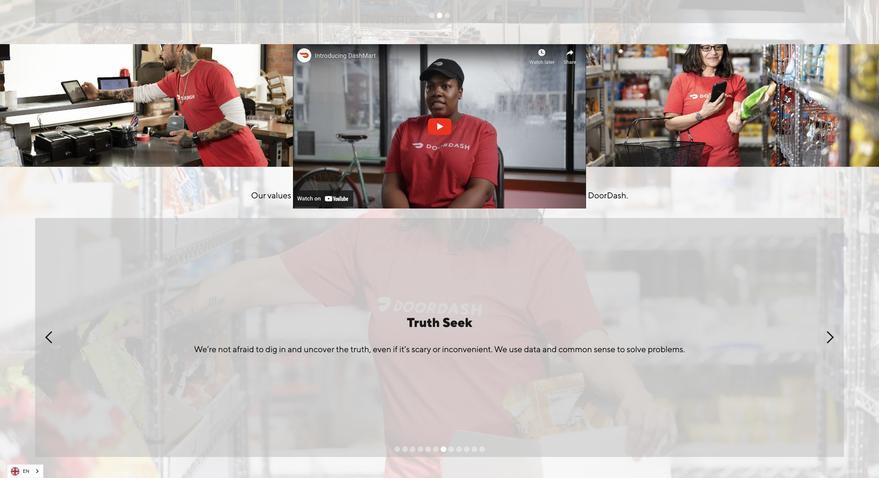 Task type: locate. For each thing, give the bounding box(es) containing it.
0 horizontal spatial we
[[346, 191, 357, 200]]

or
[[433, 345, 440, 355]]

previous slide image
[[42, 331, 56, 345]]

problems.
[[648, 345, 685, 355]]

0 horizontal spatial to
[[256, 345, 264, 355]]

our left values
[[251, 191, 266, 200]]

doordash.
[[588, 191, 628, 200]]

0 horizontal spatial our
[[251, 191, 266, 200]]

and right in on the left bottom of page
[[288, 345, 302, 355]]

we're
[[194, 345, 216, 355]]

carousel region containing truth seek
[[35, 218, 844, 458]]

dig
[[265, 345, 277, 355]]

and right do,
[[475, 191, 490, 200]]

guide
[[293, 191, 314, 200]]

the
[[316, 191, 329, 200], [336, 345, 349, 355]]

unapologetically
[[524, 191, 586, 200]]

carousel region
[[35, 0, 844, 23], [35, 218, 844, 458]]

we
[[494, 345, 507, 355]]

to left dig
[[256, 345, 264, 355]]

1 horizontal spatial we
[[449, 191, 460, 200]]

to left solve
[[617, 345, 625, 355]]

our values in action our values guide the way we work, inform everything we do, and make us unapologetically doordash.
[[251, 173, 628, 200]]

common
[[559, 345, 592, 355]]

2 we from the left
[[449, 191, 460, 200]]

1 to from the left
[[256, 345, 264, 355]]

we right way
[[346, 191, 357, 200]]

the left way
[[316, 191, 329, 200]]

our
[[378, 173, 401, 188], [251, 191, 266, 200]]

1 vertical spatial the
[[336, 345, 349, 355]]

and
[[475, 191, 490, 200], [288, 345, 302, 355], [543, 345, 557, 355]]

2 carousel region from the top
[[35, 218, 844, 458]]

values
[[404, 173, 444, 188]]

1 horizontal spatial and
[[475, 191, 490, 200]]

0 vertical spatial the
[[316, 191, 329, 200]]

the inside carousel region
[[336, 345, 349, 355]]

and right the 'data'
[[543, 345, 557, 355]]

truth seek
[[407, 316, 472, 330]]

use
[[509, 345, 522, 355]]

us
[[514, 191, 522, 200]]

make
[[491, 191, 512, 200]]

the left truth,
[[336, 345, 349, 355]]

to
[[256, 345, 264, 355], [617, 345, 625, 355]]

1 horizontal spatial the
[[336, 345, 349, 355]]

we
[[346, 191, 357, 200], [449, 191, 460, 200]]

it's
[[399, 345, 410, 355]]

and inside our values in action our values guide the way we work, inform everything we do, and make us unapologetically doordash.
[[475, 191, 490, 200]]

1 vertical spatial our
[[251, 191, 266, 200]]

1 vertical spatial carousel region
[[35, 218, 844, 458]]

0 horizontal spatial the
[[316, 191, 329, 200]]

uncover
[[304, 345, 334, 355]]

1 horizontal spatial our
[[378, 173, 401, 188]]

1 horizontal spatial to
[[617, 345, 625, 355]]

0 vertical spatial carousel region
[[35, 0, 844, 23]]

inconvenient.
[[442, 345, 493, 355]]

truth
[[407, 316, 440, 330]]

our up inform
[[378, 173, 401, 188]]

we left do,
[[449, 191, 460, 200]]

inform
[[381, 191, 405, 200]]

en
[[23, 469, 29, 474]]

work,
[[359, 191, 379, 200]]



Task type: vqa. For each thing, say whether or not it's contained in the screenshot.
and
yes



Task type: describe. For each thing, give the bounding box(es) containing it.
2 horizontal spatial and
[[543, 345, 557, 355]]

1 carousel region from the top
[[35, 0, 844, 23]]

Language field
[[7, 465, 44, 479]]

english flag image
[[11, 468, 19, 476]]

0 horizontal spatial and
[[288, 345, 302, 355]]

en link
[[7, 465, 43, 478]]

way
[[330, 191, 345, 200]]

truth,
[[350, 345, 371, 355]]

sense
[[594, 345, 615, 355]]

if
[[393, 345, 398, 355]]

scary
[[412, 345, 431, 355]]

in
[[446, 173, 458, 188]]

everything
[[407, 191, 448, 200]]

data
[[524, 345, 541, 355]]

2 to from the left
[[617, 345, 625, 355]]

not
[[218, 345, 231, 355]]

0 vertical spatial our
[[378, 173, 401, 188]]

even
[[373, 345, 391, 355]]

next slide image
[[823, 331, 837, 345]]

values
[[267, 191, 291, 200]]

in
[[279, 345, 286, 355]]

seek
[[443, 316, 472, 330]]

1 we from the left
[[346, 191, 357, 200]]

do,
[[462, 191, 474, 200]]

the inside our values in action our values guide the way we work, inform everything we do, and make us unapologetically doordash.
[[316, 191, 329, 200]]

action
[[461, 173, 501, 188]]

we're not afraid to dig in and uncover the truth, even if it's scary or inconvenient. we use data and common sense to solve problems.
[[194, 345, 685, 355]]

solve
[[627, 345, 646, 355]]

afraid
[[233, 345, 254, 355]]



